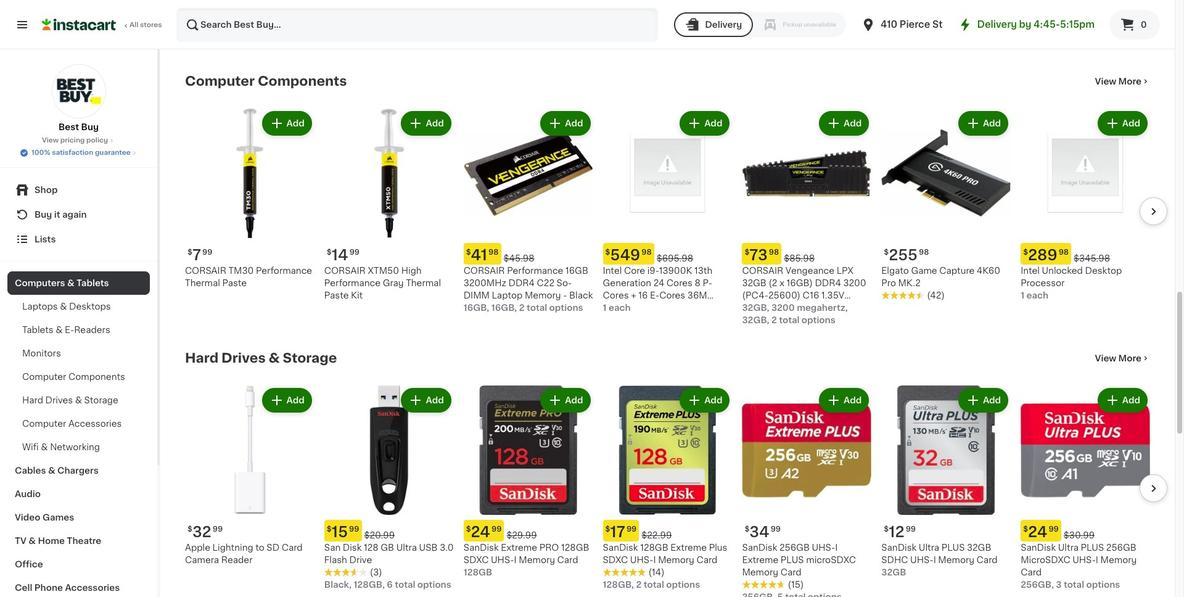 Task type: vqa. For each thing, say whether or not it's contained in the screenshot.
leftmost TO
yes



Task type: locate. For each thing, give the bounding box(es) containing it.
c22
[[537, 279, 555, 288]]

view more link for 24
[[1095, 352, 1150, 365]]

0 vertical spatial computer
[[185, 75, 255, 88]]

24 left $29.99
[[471, 525, 490, 539]]

0 horizontal spatial 3
[[643, 304, 648, 312]]

card up the (15)
[[781, 568, 802, 577]]

2 vertical spatial computer
[[22, 419, 66, 428]]

$ inside the $ 41 98
[[466, 249, 471, 256]]

& for computers & tablets
[[67, 279, 74, 287]]

99 right the 12
[[906, 526, 916, 533]]

options inside corsair performance 16gb 3200mhz ddr4 c22 so- dimm laptop memory - black 16gb, 16gb, 2 total options
[[549, 304, 583, 312]]

1 sandisk from the left
[[464, 543, 499, 552]]

0 vertical spatial 3
[[643, 304, 648, 312]]

add button for apple lightning to sd card camera reader
[[263, 389, 311, 412]]

2 ultra from the left
[[919, 543, 939, 552]]

& for tv & home theatre
[[29, 537, 36, 545]]

performance
[[256, 267, 312, 275], [507, 267, 563, 275], [324, 279, 381, 288]]

0 vertical spatial storage
[[283, 352, 337, 365]]

product group containing 14
[[324, 109, 454, 302]]

32gb,
[[742, 304, 769, 312], [742, 316, 769, 325]]

1 ultra from the left
[[396, 543, 417, 552]]

1 ddr4 from the left
[[509, 279, 535, 288]]

i up microsdxc
[[835, 543, 838, 552]]

2 inside button
[[343, 39, 349, 48]]

total down (16) at the right top of the page
[[630, 39, 650, 48]]

2 vertical spatial desktop
[[687, 316, 724, 325]]

1 corsair from the left
[[185, 267, 226, 275]]

extreme inside sandisk 128gb extreme plus sdxc uhs-i memory card
[[671, 543, 707, 552]]

memory inside corsair performance 16gb 3200mhz ddr4 c22 so- dimm laptop memory - black 16gb, 16gb, 2 total options
[[525, 291, 561, 300]]

plus inside sandisk ultra plus 256gb microsdxc uhs-i memory card 256gb, 3 total options
[[1081, 543, 1104, 552]]

None search field
[[176, 7, 658, 42]]

0 horizontal spatial hard
[[22, 396, 43, 405]]

corsair inside 'corsair tm30 performance thermal paste'
[[185, 267, 226, 275]]

4 corsair from the left
[[742, 267, 783, 275]]

0 horizontal spatial hard drives & storage link
[[7, 389, 150, 412]]

3 inside intel core i9-13900k 13th generation 24 cores 8 p- cores + 16 e-cores 36m cache & 3 to 5.8 ghz lga1700 unlocked desktop processor
[[643, 304, 648, 312]]

product group containing 255
[[882, 109, 1011, 302]]

it
[[54, 210, 60, 219]]

product group
[[185, 109, 314, 289], [324, 109, 454, 302], [464, 109, 593, 314], [603, 109, 732, 337], [742, 109, 872, 326], [882, 109, 1011, 302], [1021, 109, 1150, 302], [185, 386, 314, 566], [324, 386, 454, 591], [464, 386, 593, 579], [603, 386, 732, 591], [742, 386, 872, 597], [882, 386, 1011, 579], [1021, 386, 1150, 591]]

sdxc inside sandisk 128gb extreme plus sdxc uhs-i memory card
[[603, 556, 628, 564]]

plus
[[942, 543, 965, 552], [1081, 543, 1104, 552], [781, 556, 804, 564]]

1 vertical spatial unlocked
[[644, 316, 685, 325]]

3 inside sandisk ultra plus 256gb microsdxc uhs-i memory card 256gb, 3 total options
[[1056, 580, 1062, 589]]

2 item carousel region from the top
[[185, 381, 1168, 597]]

intel unlocked desktop processor 1 each
[[1021, 267, 1122, 300]]

computer components link down 21.5", 2 total options
[[185, 74, 347, 89]]

ultra inside sandisk ultra plus 32gb sdhc uhs-i memory card 32gb
[[919, 543, 939, 552]]

3 98 from the left
[[769, 249, 779, 256]]

memory inside sandisk 256gb uhs-i extreme plus microsdxc memory card
[[742, 568, 778, 577]]

item carousel region containing 32
[[185, 381, 1168, 597]]

3200 down 25600)
[[772, 304, 795, 312]]

view for 549
[[1095, 77, 1116, 86]]

product group containing 41
[[464, 109, 593, 314]]

computer down 21.5", 2 total options
[[185, 75, 255, 88]]

more for 24
[[1119, 354, 1142, 363]]

99 right 17
[[627, 526, 637, 533]]

$ inside $ 73 98
[[745, 249, 750, 256]]

computer up wifi
[[22, 419, 66, 428]]

13th
[[694, 267, 713, 275]]

1 each up lga1700
[[603, 304, 631, 312]]

card inside sandisk extreme pro 128gb sdxc uhs-i memory card 128gb
[[557, 556, 578, 564]]

sdxc inside sandisk extreme pro 128gb sdxc uhs-i memory card 128gb
[[464, 556, 489, 564]]

1 horizontal spatial e-
[[650, 291, 659, 300]]

buy up the policy
[[81, 123, 99, 131]]

0 horizontal spatial 128gb,
[[354, 580, 385, 589]]

99 inside '$ 12 99'
[[906, 526, 916, 533]]

memory up (14)
[[658, 556, 694, 564]]

options
[[791, 27, 825, 35], [240, 39, 274, 48], [373, 39, 407, 48], [652, 39, 686, 48], [549, 304, 583, 312], [802, 316, 836, 325], [417, 580, 451, 589], [666, 580, 700, 589], [1086, 580, 1120, 589]]

$ inside $ 32 99
[[187, 526, 192, 533]]

intel
[[603, 267, 622, 275], [1021, 267, 1040, 275]]

paste down tm30
[[222, 279, 247, 288]]

lga1700
[[603, 316, 642, 325]]

32
[[192, 525, 211, 539]]

cell phone accessories
[[15, 583, 120, 592]]

2 down 25600)
[[772, 316, 777, 325]]

i9-
[[647, 267, 659, 275]]

256gb down $24.99 original price: $30.99 element on the right
[[1106, 543, 1137, 552]]

2 128gb, from the left
[[603, 580, 634, 589]]

desktop down $345.98
[[1085, 267, 1122, 275]]

2 98 from the left
[[642, 249, 652, 256]]

delivery button
[[674, 12, 753, 37]]

1 inside intel unlocked desktop processor 1 each
[[1021, 291, 1025, 300]]

sdxc for sandisk extreme pro 128gb sdxc uhs-i memory card 128gb
[[464, 556, 489, 564]]

1 vertical spatial hard drives & storage
[[22, 396, 118, 405]]

0 vertical spatial 1 each
[[882, 39, 909, 48]]

buy it again link
[[7, 202, 150, 227]]

add for apple lightning to sd card camera reader
[[287, 396, 305, 405]]

computer components down 21.5", 2 total options
[[185, 75, 347, 88]]

processor down lga1700
[[603, 328, 647, 337]]

view more for 289
[[1095, 77, 1142, 86]]

processor
[[1021, 279, 1065, 288], [603, 328, 647, 337]]

to left 5.8
[[650, 304, 659, 312]]

1 view more link from the top
[[1095, 76, 1150, 88]]

1 vertical spatial hard drives & storage link
[[7, 389, 150, 412]]

corsair performance 16gb 3200mhz ddr4 c22 so- dimm laptop memory - black 16gb, 16gb, 2 total options
[[464, 267, 593, 312]]

sandisk for sandisk ultra plus 32gb sdhc uhs-i memory card 32gb
[[882, 543, 917, 552]]

98 for 41
[[489, 249, 499, 256]]

ddr4 up laptop
[[509, 279, 535, 288]]

2 vertical spatial view
[[1095, 354, 1116, 363]]

2 sdxc from the left
[[603, 556, 628, 564]]

& for cables & chargers
[[48, 466, 55, 475]]

delivery for delivery
[[705, 20, 742, 29]]

ddr4 up 1.35v
[[815, 279, 841, 288]]

corsair for 32gb
[[742, 267, 783, 275]]

0 vertical spatial e-
[[650, 291, 659, 300]]

+
[[631, 291, 636, 300]]

sandisk down 34
[[742, 543, 777, 552]]

$ inside $ 255 98
[[884, 249, 889, 256]]

1 horizontal spatial $ 24 99
[[1023, 525, 1059, 539]]

1 vertical spatial drives
[[45, 396, 73, 405]]

add for sandisk 128gb extreme plus sdxc uhs-i memory card
[[704, 396, 722, 405]]

2 inside corsair performance 16gb 3200mhz ddr4 c22 so- dimm laptop memory - black 16gb, 16gb, 2 total options
[[519, 304, 525, 312]]

memory inside sandisk extreme pro 128gb sdxc uhs-i memory card 128gb
[[519, 556, 555, 564]]

1 view more from the top
[[1095, 77, 1142, 86]]

1 vertical spatial 3
[[1056, 580, 1062, 589]]

2 view more link from the top
[[1095, 352, 1150, 365]]

1 horizontal spatial 32gb
[[882, 568, 906, 577]]

corsair down "$ 14 99"
[[324, 267, 366, 275]]

2 sandisk from the left
[[603, 543, 638, 552]]

uhs- up microsdxc
[[812, 543, 835, 552]]

computer
[[185, 75, 255, 88], [22, 373, 66, 381], [22, 419, 66, 428]]

(pc4-
[[742, 291, 768, 300]]

0 vertical spatial to
[[650, 304, 659, 312]]

hard
[[185, 352, 218, 365], [22, 396, 43, 405]]

1 horizontal spatial paste
[[324, 291, 349, 300]]

1 horizontal spatial hard
[[185, 352, 218, 365]]

memory inside sandisk ultra plus 256gb microsdxc uhs-i memory card 256gb, 3 total options
[[1101, 556, 1137, 564]]

1 vertical spatial 3200
[[772, 304, 795, 312]]

1 256gb from the left
[[780, 543, 810, 552]]

0 vertical spatial computer components link
[[185, 74, 347, 89]]

1 vertical spatial more
[[1119, 354, 1142, 363]]

1 more from the top
[[1119, 77, 1142, 86]]

0 horizontal spatial thermal
[[185, 279, 220, 288]]

cores
[[667, 279, 693, 288], [603, 291, 629, 300], [659, 291, 685, 300]]

phone
[[34, 583, 63, 592]]

options down (16) at the right top of the page
[[652, 39, 686, 48]]

options inside (16) 34", 2 total options
[[652, 39, 686, 48]]

0 vertical spatial drives
[[221, 352, 266, 365]]

ultra inside san disk 128 gb ultra usb 3.0 flash drive
[[396, 543, 417, 552]]

5 98 from the left
[[1059, 249, 1069, 256]]

98 inside $ 255 98
[[919, 249, 929, 256]]

256gb inside sandisk 256gb uhs-i extreme plus microsdxc memory card
[[780, 543, 810, 552]]

1 horizontal spatial computer components link
[[185, 74, 347, 89]]

each up lga1700
[[609, 304, 631, 312]]

ultra inside sandisk ultra plus 256gb microsdxc uhs-i memory card 256gb, 3 total options
[[1058, 543, 1079, 552]]

instacart logo image
[[42, 17, 116, 32]]

unlocked down 5.8
[[644, 316, 685, 325]]

add for sandisk extreme pro 128gb sdxc uhs-i memory card
[[565, 396, 583, 405]]

memory inside sandisk 128gb extreme plus sdxc uhs-i memory card
[[658, 556, 694, 564]]

1 item carousel region from the top
[[185, 104, 1168, 337]]

performance inside corsair xtm50 high performance gray thermal paste kit
[[324, 279, 381, 288]]

1 horizontal spatial 3
[[1056, 580, 1062, 589]]

1 vertical spatial 32gb,
[[742, 316, 769, 325]]

2 intel from the left
[[1021, 267, 1040, 275]]

13900k
[[659, 267, 692, 275]]

paste left kit at the left of the page
[[324, 291, 349, 300]]

0 horizontal spatial ddr4
[[509, 279, 535, 288]]

sandisk for sandisk extreme pro 128gb sdxc uhs-i memory card 128gb
[[464, 543, 499, 552]]

128gb inside sandisk 128gb extreme plus sdxc uhs-i memory card
[[640, 543, 668, 552]]

each down '410'
[[887, 39, 909, 48]]

corsair down $ 73 98
[[742, 267, 783, 275]]

2 vertical spatial 1
[[603, 304, 607, 312]]

1 horizontal spatial ultra
[[919, 543, 939, 552]]

card inside sandisk ultra plus 256gb microsdxc uhs-i memory card 256gb, 3 total options
[[1021, 568, 1042, 577]]

98 inside $ 289 98
[[1059, 249, 1069, 256]]

delivery left 27",
[[705, 20, 742, 29]]

0 horizontal spatial tablets
[[22, 326, 53, 334]]

1 vertical spatial accessories
[[65, 583, 120, 592]]

options right 24",
[[373, 39, 407, 48]]

usb
[[419, 543, 438, 552]]

thermal down $ 7 99
[[185, 279, 220, 288]]

99 right 32
[[213, 526, 223, 533]]

buy inside best buy link
[[81, 123, 99, 131]]

(3)
[[370, 568, 382, 577]]

(15)
[[788, 580, 804, 589]]

all stores link
[[42, 7, 163, 42]]

options inside button
[[373, 39, 407, 48]]

microsdxc
[[806, 556, 856, 564]]

1 down '410'
[[882, 39, 885, 48]]

add button for sandisk ultra plus 256gb microsdxc uhs-i memory card
[[1099, 389, 1147, 412]]

audio link
[[7, 482, 150, 506]]

corsair inside corsair vengeance lpx 32gb (2 x 16gb) ddr4 3200 (pc4-25600) c16 1.35v desktop memory
[[742, 267, 783, 275]]

desktop
[[1085, 267, 1122, 275], [742, 304, 779, 312], [687, 316, 724, 325]]

delivery left the by
[[977, 20, 1017, 29]]

corsair inside corsair xtm50 high performance gray thermal paste kit
[[324, 267, 366, 275]]

2 256gb from the left
[[1106, 543, 1137, 552]]

readers
[[74, 326, 110, 334]]

sandisk inside sandisk 128gb extreme plus sdxc uhs-i memory card
[[603, 543, 638, 552]]

i right sdhc
[[934, 556, 936, 564]]

2 inside the 32gb, 3200 megahertz, 32gb, 2 total options
[[772, 316, 777, 325]]

card down plus
[[697, 556, 718, 564]]

to inside intel core i9-13900k 13th generation 24 cores 8 p- cores + 16 e-cores 36m cache & 3 to 5.8 ghz lga1700 unlocked desktop processor
[[650, 304, 659, 312]]

sdxc down 17
[[603, 556, 628, 564]]

total right 24",
[[351, 39, 371, 48]]

4 sandisk from the left
[[882, 543, 917, 552]]

intel for intel unlocked desktop processor 1 each
[[1021, 267, 1040, 275]]

128gb, down the (3)
[[354, 580, 385, 589]]

14
[[332, 248, 348, 262]]

1 sdxc from the left
[[464, 556, 489, 564]]

36m
[[688, 291, 707, 300]]

2 right 24",
[[343, 39, 349, 48]]

view more
[[1095, 77, 1142, 86], [1095, 354, 1142, 363]]

2 vertical spatial 32gb
[[882, 568, 906, 577]]

ultra for sandisk ultra plus 32gb sdhc uhs-i memory card 32gb
[[919, 543, 939, 552]]

processor down 289
[[1021, 279, 1065, 288]]

sandisk inside sandisk ultra plus 32gb sdhc uhs-i memory card 32gb
[[882, 543, 917, 552]]

1
[[882, 39, 885, 48], [1021, 291, 1025, 300], [603, 304, 607, 312]]

product group containing 17
[[603, 386, 732, 591]]

ultra
[[396, 543, 417, 552], [919, 543, 939, 552], [1058, 543, 1079, 552]]

0 horizontal spatial $ 24 99
[[466, 525, 502, 539]]

0 vertical spatial 3200
[[843, 279, 866, 288]]

1 intel from the left
[[603, 267, 622, 275]]

total inside sandisk ultra plus 256gb microsdxc uhs-i memory card 256gb, 3 total options
[[1064, 580, 1084, 589]]

&
[[67, 279, 74, 287], [60, 302, 67, 311], [633, 304, 640, 312], [56, 326, 63, 334], [269, 352, 280, 365], [75, 396, 82, 405], [41, 443, 48, 451], [48, 466, 55, 475], [29, 537, 36, 545]]

16gb,
[[464, 304, 489, 312], [491, 304, 517, 312]]

product group containing 549
[[603, 109, 732, 337]]

0 vertical spatial accessories
[[68, 419, 122, 428]]

24 up the microsdxc on the right bottom of page
[[1028, 525, 1048, 539]]

add for corsair performance 16gb 3200mhz ddr4 c22 so- dimm laptop memory - black
[[565, 119, 583, 128]]

0 vertical spatial computer components
[[185, 75, 347, 88]]

cores down 13900k
[[667, 279, 693, 288]]

1 vertical spatial storage
[[84, 396, 118, 405]]

laptop
[[492, 291, 523, 300]]

options down "-"
[[549, 304, 583, 312]]

$ 41 98
[[466, 248, 499, 262]]

desktop inside intel unlocked desktop processor 1 each
[[1085, 267, 1122, 275]]

1 vertical spatial 1
[[1021, 291, 1025, 300]]

6
[[387, 580, 393, 589]]

memory down c22
[[525, 291, 561, 300]]

(5)
[[788, 14, 800, 23]]

2 horizontal spatial each
[[1027, 291, 1049, 300]]

card right sd
[[282, 543, 303, 552]]

549
[[610, 248, 640, 262]]

0 vertical spatial unlocked
[[1042, 267, 1083, 275]]

accessories down office link
[[65, 583, 120, 592]]

$ 7 99
[[187, 248, 213, 262]]

item carousel region
[[185, 104, 1168, 337], [185, 381, 1168, 597]]

1 horizontal spatial intel
[[1021, 267, 1040, 275]]

0 horizontal spatial extreme
[[501, 543, 537, 552]]

desktop inside corsair vengeance lpx 32gb (2 x 16gb) ddr4 3200 (pc4-25600) c16 1.35v desktop memory
[[742, 304, 779, 312]]

e-
[[650, 291, 659, 300], [65, 326, 74, 334]]

(16)
[[649, 27, 665, 35]]

99 inside '$ 17 99'
[[627, 526, 637, 533]]

components down 24",
[[258, 75, 347, 88]]

intel down 289
[[1021, 267, 1040, 275]]

i for sandisk ultra plus 256gb microsdxc uhs-i memory card 256gb, 3 total options
[[1096, 556, 1098, 564]]

memory for sandisk ultra plus 256gb microsdxc uhs-i memory card 256gb, 3 total options
[[1101, 556, 1137, 564]]

$ 24 99 up the microsdxc on the right bottom of page
[[1023, 525, 1059, 539]]

cache
[[603, 304, 631, 312]]

98 inside $ 549 98
[[642, 249, 652, 256]]

intel for intel core i9-13900k 13th generation 24 cores 8 p- cores + 16 e-cores 36m cache & 3 to 5.8 ghz lga1700 unlocked desktop processor
[[603, 267, 622, 275]]

1 horizontal spatial components
[[258, 75, 347, 88]]

card inside sandisk 128gb extreme plus sdxc uhs-i memory card
[[697, 556, 718, 564]]

computer down monitors
[[22, 373, 66, 381]]

view more link
[[1095, 76, 1150, 88], [1095, 352, 1150, 365]]

99 right 15
[[349, 526, 359, 533]]

99 left $29.99
[[492, 526, 502, 533]]

delivery inside button
[[705, 20, 742, 29]]

$ 14 99
[[327, 248, 360, 262]]

sandisk inside sandisk extreme pro 128gb sdxc uhs-i memory card 128gb
[[464, 543, 499, 552]]

card inside sandisk ultra plus 32gb sdhc uhs-i memory card 32gb
[[977, 556, 998, 564]]

2 view more from the top
[[1095, 354, 1142, 363]]

0 vertical spatial view more link
[[1095, 76, 1150, 88]]

2 horizontal spatial ultra
[[1058, 543, 1079, 552]]

components down monitors link
[[68, 373, 125, 381]]

16gb, down laptop
[[491, 304, 517, 312]]

add button for corsair vengeance lpx 32gb (2 x 16gb) ddr4 3200 (pc4-25600) c16 1.35v desktop memory
[[820, 113, 868, 135]]

27",
[[742, 27, 758, 35]]

buy left the it in the left of the page
[[35, 210, 52, 219]]

$ inside $ 34 99
[[745, 526, 750, 533]]

21.5",
[[185, 39, 208, 48]]

0 horizontal spatial delivery
[[705, 20, 742, 29]]

128gb, down 17
[[603, 580, 634, 589]]

1 down $ 289 98
[[1021, 291, 1025, 300]]

0 horizontal spatial unlocked
[[644, 316, 685, 325]]

1 up lga1700
[[603, 304, 607, 312]]

pierce
[[900, 20, 930, 29]]

99 right 34
[[771, 526, 781, 533]]

add for sandisk ultra plus 256gb microsdxc uhs-i memory card
[[1122, 396, 1140, 405]]

computer components down monitors link
[[22, 373, 125, 381]]

sandisk 128gb extreme plus sdxc uhs-i memory card
[[603, 543, 727, 564]]

3 ultra from the left
[[1058, 543, 1079, 552]]

corsair vengeance lpx 32gb (2 x 16gb) ddr4 3200 (pc4-25600) c16 1.35v desktop memory
[[742, 267, 866, 312]]

all
[[130, 22, 138, 28]]

sandisk inside sandisk 256gb uhs-i extreme plus microsdxc memory card
[[742, 543, 777, 552]]

delivery
[[977, 20, 1017, 29], [705, 20, 742, 29]]

total down c22
[[527, 304, 547, 312]]

0 vertical spatial hard drives & storage
[[185, 352, 337, 365]]

2 corsair from the left
[[324, 267, 366, 275]]

uhs- inside sandisk extreme pro 128gb sdxc uhs-i memory card 128gb
[[491, 556, 514, 564]]

memory inside sandisk ultra plus 32gb sdhc uhs-i memory card 32gb
[[938, 556, 975, 564]]

3 down 16
[[643, 304, 648, 312]]

$73.98 original price: $85.98 element
[[742, 243, 872, 265]]

uhs- inside sandisk 128gb extreme plus sdxc uhs-i memory card
[[630, 556, 653, 564]]

32gb inside corsair vengeance lpx 32gb (2 x 16gb) ddr4 3200 (pc4-25600) c16 1.35v desktop memory
[[742, 279, 767, 288]]

410 pierce st button
[[861, 7, 943, 42]]

3 sandisk from the left
[[742, 543, 777, 552]]

product group containing 7
[[185, 109, 314, 289]]

1 horizontal spatial hard drives & storage
[[185, 352, 337, 365]]

more for 289
[[1119, 77, 1142, 86]]

tablets up "desktops" on the left bottom of page
[[76, 279, 109, 287]]

2 more from the top
[[1119, 354, 1142, 363]]

98 up i9-
[[642, 249, 652, 256]]

0 vertical spatial components
[[258, 75, 347, 88]]

performance inside 'corsair tm30 performance thermal paste'
[[256, 267, 312, 275]]

card for sandisk ultra plus 32gb sdhc uhs-i memory card 32gb
[[977, 556, 998, 564]]

accessories up wifi & networking link
[[68, 419, 122, 428]]

game
[[911, 267, 937, 275]]

1 horizontal spatial 256gb
[[1106, 543, 1137, 552]]

1 vertical spatial e-
[[65, 326, 74, 334]]

1.35v
[[822, 291, 844, 300]]

1 vertical spatial buy
[[35, 210, 52, 219]]

card inside apple lightning to sd card camera reader
[[282, 543, 303, 552]]

256gb down $ 34 99
[[780, 543, 810, 552]]

2 $ 24 99 from the left
[[1023, 525, 1059, 539]]

98 inside the $ 41 98
[[489, 249, 499, 256]]

extreme down '$17.99 original price: $22.99' element
[[671, 543, 707, 552]]

0 horizontal spatial 1 each
[[603, 304, 631, 312]]

1 vertical spatial processor
[[603, 328, 647, 337]]

i inside sandisk extreme pro 128gb sdxc uhs-i memory card 128gb
[[514, 556, 517, 564]]

components
[[258, 75, 347, 88], [68, 373, 125, 381]]

41
[[471, 248, 487, 262]]

corsair down $ 7 99
[[185, 267, 226, 275]]

1 each
[[882, 39, 909, 48], [603, 304, 631, 312]]

1 vertical spatial view more link
[[1095, 352, 1150, 365]]

add for san disk 128 gb ultra usb 3.0 flash drive
[[426, 396, 444, 405]]

1 98 from the left
[[489, 249, 499, 256]]

plus for 256gb
[[1081, 543, 1104, 552]]

$ inside "$ 14 99"
[[327, 249, 332, 256]]

2 ddr4 from the left
[[815, 279, 841, 288]]

corsair for performance
[[324, 267, 366, 275]]

4 98 from the left
[[919, 249, 929, 256]]

tablets & e-readers
[[22, 326, 110, 334]]

1 horizontal spatial ddr4
[[815, 279, 841, 288]]

add for corsair tm30 performance thermal paste
[[287, 119, 305, 128]]

best
[[59, 123, 79, 131]]

sdxc
[[464, 556, 489, 564], [603, 556, 628, 564]]

service type group
[[674, 12, 846, 37]]

24
[[654, 279, 664, 288], [471, 525, 490, 539], [1028, 525, 1048, 539]]

$289.98 original price: $345.98 element
[[1021, 243, 1150, 265]]

card for sandisk ultra plus 256gb microsdxc uhs-i memory card 256gb, 3 total options
[[1021, 568, 1042, 577]]

21.5", 2 total options
[[185, 39, 274, 48]]

4k60
[[977, 267, 1000, 275]]

2 inside (16) 34", 2 total options
[[622, 39, 628, 48]]

1 vertical spatial each
[[1027, 291, 1049, 300]]

sandisk down '$ 17 99'
[[603, 543, 638, 552]]

wifi
[[22, 443, 39, 451]]

1 $ 24 99 from the left
[[466, 525, 502, 539]]

1 thermal from the left
[[185, 279, 220, 288]]

0 vertical spatial processor
[[1021, 279, 1065, 288]]

i inside sandisk 128gb extreme plus sdxc uhs-i memory card
[[653, 556, 656, 564]]

options down sandisk 128gb extreme plus sdxc uhs-i memory card
[[666, 580, 700, 589]]

2 thermal from the left
[[406, 279, 441, 288]]

$24.99 original price: $29.99 element
[[464, 520, 593, 542]]

add button for sandisk extreme pro 128gb sdxc uhs-i memory card
[[542, 389, 589, 412]]

add button for corsair performance 16gb 3200mhz ddr4 c22 so- dimm laptop memory - black
[[542, 113, 589, 135]]

sandisk
[[464, 543, 499, 552], [603, 543, 638, 552], [742, 543, 777, 552], [882, 543, 917, 552], [1021, 543, 1056, 552]]

product group containing 34
[[742, 386, 872, 597]]

1 vertical spatial view more
[[1095, 354, 1142, 363]]

card for sandisk extreme pro 128gb sdxc uhs-i memory card 128gb
[[557, 556, 578, 564]]

1 horizontal spatial extreme
[[671, 543, 707, 552]]

24 down i9-
[[654, 279, 664, 288]]

1 horizontal spatial delivery
[[977, 20, 1017, 29]]

0 horizontal spatial each
[[609, 304, 631, 312]]

16gb)
[[787, 279, 813, 288]]

options inside the 32gb, 3200 megahertz, 32gb, 2 total options
[[802, 316, 836, 325]]

performance up c22
[[507, 267, 563, 275]]

storage
[[283, 352, 337, 365], [84, 396, 118, 405]]

ddr4 inside corsair performance 16gb 3200mhz ddr4 c22 so- dimm laptop memory - black 16gb, 16gb, 2 total options
[[509, 279, 535, 288]]

plus inside sandisk ultra plus 32gb sdhc uhs-i memory card 32gb
[[942, 543, 965, 552]]

memory down 'c16'
[[781, 304, 818, 312]]

0 vertical spatial paste
[[222, 279, 247, 288]]

vengeance
[[786, 267, 835, 275]]

$ 24 99 inside $24.99 original price: $29.99 element
[[466, 525, 502, 539]]

$ 24 99 left $29.99
[[466, 525, 502, 539]]

uhs- for sandisk ultra plus 32gb sdhc uhs-i memory card 32gb
[[910, 556, 934, 564]]

5 sandisk from the left
[[1021, 543, 1056, 552]]

intel up generation at the top of the page
[[603, 267, 622, 275]]

2 horizontal spatial plus
[[1081, 543, 1104, 552]]

32gb, 3200 megahertz, 32gb, 2 total options
[[742, 304, 848, 325]]

98 for 73
[[769, 249, 779, 256]]

gb
[[381, 543, 394, 552]]

intel core i9-13900k 13th generation 24 cores 8 p- cores + 16 e-cores 36m cache & 3 to 5.8 ghz lga1700 unlocked desktop processor
[[603, 267, 724, 337]]

intel inside intel core i9-13900k 13th generation 24 cores 8 p- cores + 16 e-cores 36m cache & 3 to 5.8 ghz lga1700 unlocked desktop processor
[[603, 267, 622, 275]]

$ 24 99 inside $24.99 original price: $30.99 element
[[1023, 525, 1059, 539]]

1 horizontal spatial 128gb
[[561, 543, 589, 552]]

extreme down 34
[[742, 556, 779, 564]]

1 horizontal spatial buy
[[81, 123, 99, 131]]

2 horizontal spatial 1
[[1021, 291, 1025, 300]]

1 horizontal spatial desktop
[[742, 304, 779, 312]]

sdxc down $24.99 original price: $29.99 element
[[464, 556, 489, 564]]

extreme down $29.99
[[501, 543, 537, 552]]

0 horizontal spatial 16gb,
[[464, 304, 489, 312]]

video
[[15, 513, 40, 522]]

410
[[881, 20, 898, 29]]

tv
[[15, 537, 27, 545]]

uhs- inside sandisk ultra plus 256gb microsdxc uhs-i memory card 256gb, 3 total options
[[1073, 556, 1096, 564]]

2 horizontal spatial extreme
[[742, 556, 779, 564]]

1 each down '410'
[[882, 39, 909, 48]]

0 horizontal spatial components
[[68, 373, 125, 381]]

options down $30.99
[[1086, 580, 1120, 589]]

0 vertical spatial more
[[1119, 77, 1142, 86]]

1 vertical spatial computer components
[[22, 373, 125, 381]]

product group containing 289
[[1021, 109, 1150, 302]]

add for sandisk 256gb uhs-i extreme plus microsdxc memory card
[[844, 396, 862, 405]]

1 horizontal spatial to
[[650, 304, 659, 312]]

item carousel region containing 7
[[185, 104, 1168, 337]]

0 vertical spatial hard drives & storage link
[[185, 351, 337, 366]]

$ 255 98
[[884, 248, 929, 262]]

1 horizontal spatial 1 each
[[882, 39, 909, 48]]

256gb inside sandisk ultra plus 256gb microsdxc uhs-i memory card 256gb, 3 total options
[[1106, 543, 1137, 552]]

3 corsair from the left
[[464, 267, 505, 275]]

plus for 32gb
[[942, 543, 965, 552]]

16gb, down dimm
[[464, 304, 489, 312]]

1 vertical spatial computer components link
[[7, 365, 150, 389]]

total right 256gb,
[[1064, 580, 1084, 589]]

options down (5)
[[791, 27, 825, 35]]

each
[[887, 39, 909, 48], [1027, 291, 1049, 300], [609, 304, 631, 312]]

$549.98 original price: $695.98 element
[[603, 243, 732, 265]]

$ inside $ 289 98
[[1023, 249, 1028, 256]]

memory for sandisk 256gb uhs-i extreme plus microsdxc memory card
[[742, 568, 778, 577]]

i for sandisk extreme pro 128gb sdxc uhs-i memory card 128gb
[[514, 556, 517, 564]]

2 horizontal spatial 24
[[1028, 525, 1048, 539]]

sandisk up sdhc
[[882, 543, 917, 552]]

total inside corsair performance 16gb 3200mhz ddr4 c22 so- dimm laptop memory - black 16gb, 16gb, 2 total options
[[527, 304, 547, 312]]

best buy logo image
[[51, 64, 106, 118]]

1 horizontal spatial 3200
[[843, 279, 866, 288]]

corsair for thermal
[[185, 267, 226, 275]]

memory down $24.99 original price: $30.99 element on the right
[[1101, 556, 1137, 564]]

$85.98
[[784, 254, 815, 263]]

uhs- down $29.99
[[491, 556, 514, 564]]

add button for san disk 128 gb ultra usb 3.0 flash drive
[[402, 389, 450, 412]]

1 horizontal spatial 128gb,
[[603, 580, 634, 589]]

34
[[750, 525, 769, 539]]

total down 25600)
[[779, 316, 800, 325]]

1 horizontal spatial plus
[[942, 543, 965, 552]]

card inside sandisk 256gb uhs-i extreme plus microsdxc memory card
[[781, 568, 802, 577]]



Task type: describe. For each thing, give the bounding box(es) containing it.
card for sandisk 256gb uhs-i extreme plus microsdxc memory card
[[781, 568, 802, 577]]

1 16gb, from the left
[[464, 304, 489, 312]]

x
[[780, 279, 784, 288]]

thermal inside 'corsair tm30 performance thermal paste'
[[185, 279, 220, 288]]

$ inside $24.99 original price: $29.99 element
[[466, 526, 471, 533]]

99 left $30.99
[[1049, 526, 1059, 533]]

1 vertical spatial components
[[68, 373, 125, 381]]

sandisk 256gb uhs-i extreme plus microsdxc memory card
[[742, 543, 856, 577]]

ddr4 inside corsair vengeance lpx 32gb (2 x 16gb) ddr4 3200 (pc4-25600) c16 1.35v desktop memory
[[815, 279, 841, 288]]

0 vertical spatial 1
[[882, 39, 885, 48]]

16gb
[[566, 267, 588, 275]]

add for intel unlocked desktop processor
[[1122, 119, 1140, 128]]

options down usb
[[417, 580, 451, 589]]

view pricing policy
[[42, 137, 108, 144]]

2 vertical spatial each
[[609, 304, 631, 312]]

again
[[62, 210, 87, 219]]

view for 17
[[1095, 354, 1116, 363]]

each inside intel unlocked desktop processor 1 each
[[1027, 291, 1049, 300]]

24", 2 total options
[[324, 39, 407, 48]]

unlocked inside intel core i9-13900k 13th generation 24 cores 8 p- cores + 16 e-cores 36m cache & 3 to 5.8 ghz lga1700 unlocked desktop processor
[[644, 316, 685, 325]]

computer accessories link
[[7, 412, 150, 435]]

0 horizontal spatial computer components
[[22, 373, 125, 381]]

$ 289 98
[[1023, 248, 1069, 262]]

(14)
[[649, 568, 665, 577]]

0
[[1141, 20, 1147, 29]]

add button for intel core i9-13900k 13th generation 24 cores 8 p- cores + 16 e-cores 36m cache & 3 to 5.8 ghz lga1700 unlocked desktop processor
[[681, 113, 729, 135]]

to inside apple lightning to sd card camera reader
[[255, 543, 264, 552]]

0 horizontal spatial storage
[[84, 396, 118, 405]]

thermal inside corsair xtm50 high performance gray thermal paste kit
[[406, 279, 441, 288]]

99 inside "$ 14 99"
[[349, 249, 360, 256]]

100% satisfaction guarantee
[[32, 149, 131, 156]]

24 for sandisk extreme pro 128gb sdxc uhs-i memory card
[[471, 525, 490, 539]]

1 horizontal spatial drives
[[221, 352, 266, 365]]

paste inside corsair xtm50 high performance gray thermal paste kit
[[324, 291, 349, 300]]

25600)
[[768, 291, 801, 300]]

unlocked inside intel unlocked desktop processor 1 each
[[1042, 267, 1083, 275]]

0 horizontal spatial hard drives & storage
[[22, 396, 118, 405]]

410 pierce st
[[881, 20, 943, 29]]

99 inside $ 32 99
[[213, 526, 223, 533]]

uhs- for sandisk extreme pro 128gb sdxc uhs-i memory card 128gb
[[491, 556, 514, 564]]

2 down sandisk 128gb extreme plus sdxc uhs-i memory card
[[636, 580, 642, 589]]

$ 32 99
[[187, 525, 223, 539]]

lightning
[[213, 543, 253, 552]]

99 inside $ 7 99
[[202, 249, 213, 256]]

view pricing policy link
[[42, 136, 115, 146]]

3200 inside corsair vengeance lpx 32gb (2 x 16gb) ddr4 3200 (pc4-25600) c16 1.35v desktop memory
[[843, 279, 866, 288]]

(62)
[[1066, 14, 1084, 23]]

stores
[[140, 22, 162, 28]]

1 horizontal spatial hard drives & storage link
[[185, 351, 337, 366]]

high
[[401, 267, 422, 275]]

laptops & desktops link
[[7, 295, 150, 318]]

1 vertical spatial view
[[42, 137, 59, 144]]

total inside the 32gb, 3200 megahertz, 32gb, 2 total options
[[779, 316, 800, 325]]

& for tablets & e-readers
[[56, 326, 63, 334]]

$22.99
[[642, 531, 672, 540]]

drive
[[349, 556, 372, 564]]

memory for sandisk ultra plus 32gb sdhc uhs-i memory card 32gb
[[938, 556, 975, 564]]

total down (5)
[[768, 27, 789, 35]]

1 32gb, from the top
[[742, 304, 769, 312]]

100% satisfaction guarantee button
[[19, 146, 138, 158]]

delivery by 4:45-5:15pm link
[[958, 17, 1095, 32]]

& for wifi & networking
[[41, 443, 48, 451]]

corsair xtm50 high performance gray thermal paste kit
[[324, 267, 441, 300]]

$ inside "$ 15 99"
[[327, 526, 332, 533]]

$ 24 99 for extreme
[[466, 525, 502, 539]]

cables
[[15, 466, 46, 475]]

item carousel region for hard drives & storage
[[185, 381, 1168, 597]]

corsair tm30 performance thermal paste
[[185, 267, 312, 288]]

0 horizontal spatial e-
[[65, 326, 74, 334]]

video games
[[15, 513, 74, 522]]

i for sandisk 128gb extreme plus sdxc uhs-i memory card
[[653, 556, 656, 564]]

$345.98
[[1074, 254, 1110, 263]]

3200mhz
[[464, 279, 506, 288]]

(2
[[769, 279, 777, 288]]

total right 6
[[395, 580, 415, 589]]

total down (292)
[[218, 39, 238, 48]]

sdxc for sandisk 128gb extreme plus sdxc uhs-i memory card
[[603, 556, 628, 564]]

elgato
[[882, 267, 909, 275]]

32gb for sandisk ultra plus 32gb sdhc uhs-i memory card 32gb
[[967, 543, 991, 552]]

c16
[[803, 291, 819, 300]]

(16) 34", 2 total options
[[603, 27, 686, 48]]

black, 128gb, 6 total options
[[324, 580, 451, 589]]

$695.98
[[657, 254, 693, 263]]

99 inside "$ 15 99"
[[349, 526, 359, 533]]

17
[[610, 525, 625, 539]]

0 horizontal spatial 1
[[603, 304, 607, 312]]

$ inside $ 549 98
[[605, 249, 610, 256]]

desktop inside intel core i9-13900k 13th generation 24 cores 8 p- cores + 16 e-cores 36m cache & 3 to 5.8 ghz lga1700 unlocked desktop processor
[[687, 316, 724, 325]]

buy inside buy it again link
[[35, 210, 52, 219]]

$ 73 98
[[745, 248, 779, 262]]

add for corsair vengeance lpx 32gb (2 x 16gb) ddr4 3200 (pc4-25600) c16 1.35v desktop memory
[[844, 119, 862, 128]]

$ 24 99 for ultra
[[1023, 525, 1059, 539]]

xtm50
[[368, 267, 399, 275]]

1 horizontal spatial tablets
[[76, 279, 109, 287]]

cores up cache
[[603, 291, 629, 300]]

shop
[[35, 186, 58, 194]]

e- inside intel core i9-13900k 13th generation 24 cores 8 p- cores + 16 e-cores 36m cache & 3 to 5.8 ghz lga1700 unlocked desktop processor
[[650, 291, 659, 300]]

uhs- inside sandisk 256gb uhs-i extreme plus microsdxc memory card
[[812, 543, 835, 552]]

-
[[563, 291, 567, 300]]

total inside (16) 34", 2 total options
[[630, 39, 650, 48]]

plus
[[709, 543, 727, 552]]

guarantee
[[95, 149, 131, 156]]

options down (292)
[[240, 39, 274, 48]]

24 for sandisk ultra plus 256gb microsdxc uhs-i memory card
[[1028, 525, 1048, 539]]

so-
[[557, 279, 572, 288]]

gray
[[383, 279, 404, 288]]

uhs- for sandisk 128gb extreme plus sdxc uhs-i memory card
[[630, 556, 653, 564]]

1 vertical spatial tablets
[[22, 326, 53, 334]]

cores up 5.8
[[659, 291, 685, 300]]

$ 17 99
[[605, 525, 637, 539]]

ghz
[[678, 304, 696, 312]]

disk
[[343, 543, 362, 552]]

best buy
[[59, 123, 99, 131]]

extreme inside sandisk extreme pro 128gb sdxc uhs-i memory card 128gb
[[501, 543, 537, 552]]

add button for intel unlocked desktop processor
[[1099, 113, 1147, 135]]

$15.99 original price: $20.99 element
[[324, 520, 454, 542]]

$30.99
[[1064, 531, 1095, 540]]

apple lightning to sd card camera reader
[[185, 543, 303, 564]]

$ 15 99
[[327, 525, 359, 539]]

view more link for 289
[[1095, 76, 1150, 88]]

office
[[15, 560, 43, 569]]

performance inside corsair performance 16gb 3200mhz ddr4 c22 so- dimm laptop memory - black 16gb, 16gb, 2 total options
[[507, 267, 563, 275]]

add for sandisk ultra plus 32gb sdhc uhs-i memory card
[[983, 396, 1001, 405]]

best buy link
[[51, 64, 106, 133]]

sandisk ultra plus 256gb microsdxc uhs-i memory card 256gb, 3 total options
[[1021, 543, 1137, 589]]

add button for sandisk 128gb extreme plus sdxc uhs-i memory card
[[681, 389, 729, 412]]

3.0
[[440, 543, 454, 552]]

sandisk for sandisk 128gb extreme plus sdxc uhs-i memory card
[[603, 543, 638, 552]]

tv & home theatre
[[15, 537, 101, 545]]

1 horizontal spatial computer components
[[185, 75, 347, 88]]

$ inside '$ 17 99'
[[605, 526, 610, 533]]

& for laptops & desktops
[[60, 302, 67, 311]]

sandisk for sandisk ultra plus 256gb microsdxc uhs-i memory card 256gb, 3 total options
[[1021, 543, 1056, 552]]

5.8
[[662, 304, 675, 312]]

1 vertical spatial computer
[[22, 373, 66, 381]]

total inside button
[[351, 39, 371, 48]]

128
[[364, 543, 379, 552]]

paste inside 'corsair tm30 performance thermal paste'
[[222, 279, 247, 288]]

extreme inside sandisk 256gb uhs-i extreme plus microsdxc memory card
[[742, 556, 779, 564]]

Search field
[[178, 9, 657, 41]]

add for elgato game capture 4k60 pro mk.2
[[983, 119, 1001, 128]]

item carousel region for computer components
[[185, 104, 1168, 337]]

memory for sandisk extreme pro 128gb sdxc uhs-i memory card 128gb
[[519, 556, 555, 564]]

wifi & networking link
[[7, 435, 150, 459]]

wifi & networking
[[22, 443, 100, 451]]

options inside sandisk ultra plus 256gb microsdxc uhs-i memory card 256gb, 3 total options
[[1086, 580, 1120, 589]]

view more for 24
[[1095, 354, 1142, 363]]

product group containing 73
[[742, 109, 872, 326]]

0 horizontal spatial drives
[[45, 396, 73, 405]]

home
[[38, 537, 65, 545]]

98 for 289
[[1059, 249, 1069, 256]]

networking
[[50, 443, 100, 451]]

$41.98 original price: $45.98 element
[[464, 243, 593, 265]]

2 right 27",
[[761, 27, 766, 35]]

shop link
[[7, 178, 150, 202]]

i inside sandisk 256gb uhs-i extreme plus microsdxc memory card
[[835, 543, 838, 552]]

5:15pm
[[1060, 20, 1095, 29]]

1 horizontal spatial storage
[[283, 352, 337, 365]]

$ inside $24.99 original price: $30.99 element
[[1023, 526, 1028, 533]]

product group containing 15
[[324, 386, 454, 591]]

theatre
[[67, 537, 101, 545]]

add button for sandisk ultra plus 32gb sdhc uhs-i memory card
[[960, 389, 1007, 412]]

sandisk for sandisk 256gb uhs-i extreme plus microsdxc memory card
[[742, 543, 777, 552]]

15
[[332, 525, 348, 539]]

sandisk ultra plus 32gb sdhc uhs-i memory card 32gb
[[882, 543, 998, 577]]

$29.99
[[507, 531, 537, 540]]

mk.2
[[898, 279, 921, 288]]

$24.99 original price: $30.99 element
[[1021, 520, 1150, 542]]

24", 2 total options button
[[324, 0, 454, 50]]

add button for corsair xtm50 high performance gray thermal paste kit
[[402, 113, 450, 135]]

lists
[[35, 235, 56, 244]]

2 right 21.5",
[[210, 39, 216, 48]]

1 128gb, from the left
[[354, 580, 385, 589]]

$ inside $ 7 99
[[187, 249, 192, 256]]

0 vertical spatial each
[[887, 39, 909, 48]]

add for corsair xtm50 high performance gray thermal paste kit
[[426, 119, 444, 128]]

98 for 255
[[919, 249, 929, 256]]

computer inside computer accessories link
[[22, 419, 66, 428]]

24 inside intel core i9-13900k 13th generation 24 cores 8 p- cores + 16 e-cores 36m cache & 3 to 5.8 ghz lga1700 unlocked desktop processor
[[654, 279, 664, 288]]

0 horizontal spatial 128gb
[[464, 568, 492, 577]]

processor inside intel core i9-13900k 13th generation 24 cores 8 p- cores + 16 e-cores 36m cache & 3 to 5.8 ghz lga1700 unlocked desktop processor
[[603, 328, 647, 337]]

ultra for sandisk ultra plus 256gb microsdxc uhs-i memory card 256gb, 3 total options
[[1058, 543, 1079, 552]]

add button for corsair tm30 performance thermal paste
[[263, 113, 311, 135]]

99 inside $ 34 99
[[771, 526, 781, 533]]

corsair for 3200mhz
[[464, 267, 505, 275]]

cables & chargers
[[15, 466, 99, 475]]

camera
[[185, 556, 219, 564]]

add for intel core i9-13900k 13th generation 24 cores 8 p- cores + 16 e-cores 36m cache & 3 to 5.8 ghz lga1700 unlocked desktop processor
[[704, 119, 722, 128]]

add button for sandisk 256gb uhs-i extreme plus microsdxc memory card
[[820, 389, 868, 412]]

memory inside corsair vengeance lpx 32gb (2 x 16gb) ddr4 3200 (pc4-25600) c16 1.35v desktop memory
[[781, 304, 818, 312]]

1 vertical spatial hard
[[22, 396, 43, 405]]

st
[[933, 20, 943, 29]]

pricing
[[60, 137, 85, 144]]

& inside intel core i9-13900k 13th generation 24 cores 8 p- cores + 16 e-cores 36m cache & 3 to 5.8 ghz lga1700 unlocked desktop processor
[[633, 304, 640, 312]]

2 16gb, from the left
[[491, 304, 517, 312]]

i for sandisk ultra plus 32gb sdhc uhs-i memory card 32gb
[[934, 556, 936, 564]]

32gb for corsair vengeance lpx 32gb (2 x 16gb) ddr4 3200 (pc4-25600) c16 1.35v desktop memory
[[742, 279, 767, 288]]

plus inside sandisk 256gb uhs-i extreme plus microsdxc memory card
[[781, 556, 804, 564]]

core
[[624, 267, 645, 275]]

product group containing 12
[[882, 386, 1011, 579]]

card for sandisk 128gb extreme plus sdxc uhs-i memory card
[[697, 556, 718, 564]]

$ inside '$ 12 99'
[[884, 526, 889, 533]]

processor inside intel unlocked desktop processor 1 each
[[1021, 279, 1065, 288]]

$17.99 original price: $22.99 element
[[603, 520, 732, 542]]

total down (14)
[[644, 580, 664, 589]]

24",
[[324, 39, 341, 48]]

cables & chargers link
[[7, 459, 150, 482]]

delivery for delivery by 4:45-5:15pm
[[977, 20, 1017, 29]]

3200 inside the 32gb, 3200 megahertz, 32gb, 2 total options
[[772, 304, 795, 312]]

add button for elgato game capture 4k60 pro mk.2
[[960, 113, 1007, 135]]

98 for 549
[[642, 249, 652, 256]]

memory for sandisk 128gb extreme plus sdxc uhs-i memory card
[[658, 556, 694, 564]]

$ 549 98
[[605, 248, 652, 262]]

product group containing 32
[[185, 386, 314, 566]]

2 32gb, from the top
[[742, 316, 769, 325]]

office link
[[7, 553, 150, 576]]

policy
[[86, 137, 108, 144]]

uhs- for sandisk ultra plus 256gb microsdxc uhs-i memory card 256gb, 3 total options
[[1073, 556, 1096, 564]]

video games link
[[7, 506, 150, 529]]

1 each inside the item carousel region
[[603, 304, 631, 312]]



